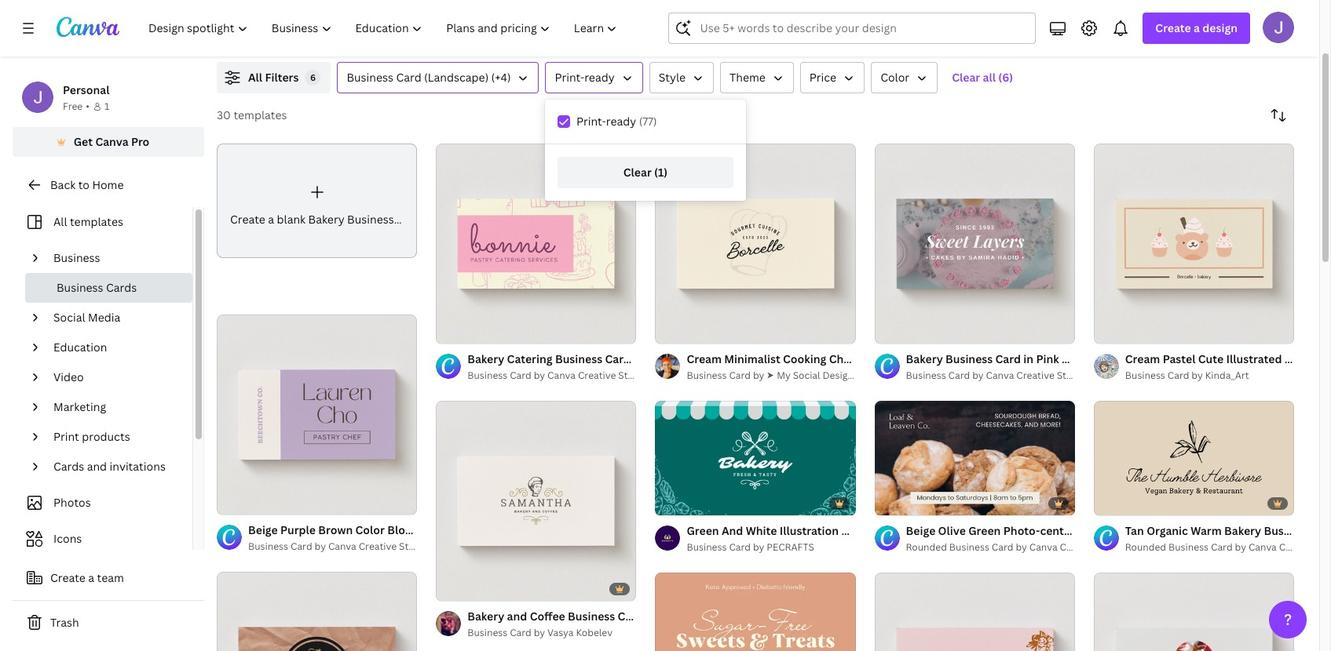 Task type: locate. For each thing, give the bounding box(es) containing it.
0 horizontal spatial green
[[687, 524, 719, 539]]

bakery business card in pink white  photo-centric style link
[[906, 351, 1202, 369]]

white right pink
[[1062, 352, 1093, 367]]

print- up print-ready (77)
[[555, 70, 585, 85]]

a
[[1194, 20, 1200, 35], [268, 212, 274, 227], [88, 571, 94, 586]]

to right out
[[281, 4, 294, 21]]

cards down print
[[53, 459, 84, 474]]

1 horizontal spatial business card by canva creative studio link
[[467, 369, 648, 384]]

cream inside cream pastel cute illustrated bakery b business card by kinda_art
[[1125, 352, 1160, 367]]

1 horizontal spatial 2
[[1122, 497, 1127, 509]]

all down back
[[53, 214, 67, 229]]

style button
[[649, 62, 714, 93]]

0 horizontal spatial photo-
[[1004, 524, 1040, 539]]

1 rounded from the left
[[906, 541, 947, 554]]

ready up print-ready (77)
[[585, 70, 615, 85]]

social up education
[[53, 310, 85, 325]]

canva inside tan organic warm bakery business car rounded business card by canva creative stu
[[1249, 541, 1277, 554]]

white up business card by pecrafts "link"
[[746, 524, 777, 539]]

canva inside bakery business card in pink white  photo-centric style business card by canva creative studio
[[986, 369, 1014, 383]]

templates for 30 templates
[[234, 108, 287, 123]]

ready left (77)
[[606, 114, 636, 129]]

1 vertical spatial style
[[1174, 352, 1202, 367]]

ready inside button
[[585, 70, 615, 85]]

print- for print-ready
[[555, 70, 585, 85]]

bakery inside green and white illustration bakery business card business card by pecrafts
[[842, 524, 879, 539]]

2
[[684, 497, 689, 509], [1122, 497, 1127, 509]]

3
[[464, 325, 470, 337], [684, 325, 689, 337], [903, 325, 908, 337], [1122, 325, 1127, 337], [903, 497, 908, 509], [464, 583, 470, 595]]

filters
[[265, 70, 299, 85]]

clear left (1)
[[623, 165, 652, 180]]

0 horizontal spatial rounded
[[906, 541, 947, 554]]

1 horizontal spatial templates
[[234, 108, 287, 123]]

style
[[659, 70, 686, 85], [1174, 352, 1202, 367]]

0 vertical spatial print-
[[555, 70, 585, 85]]

1 of 3 link
[[436, 144, 637, 344], [655, 144, 856, 344], [875, 144, 1075, 344], [1094, 144, 1294, 344], [875, 401, 1075, 516], [436, 402, 637, 602]]

1 horizontal spatial a
[[268, 212, 274, 227]]

and left coffee
[[507, 610, 527, 625]]

cream pastel cute illustrated bakery b business card by kinda_art
[[1125, 352, 1331, 383]]

beige purple brown color blocks non-profit qr code business card image
[[217, 315, 417, 515]]

1 vertical spatial photo-
[[1004, 524, 1040, 539]]

bakery up rounded business card by canva creative stu link
[[1225, 524, 1262, 539]]

1 horizontal spatial white
[[1062, 352, 1093, 367]]

a left team
[[88, 571, 94, 586]]

0 horizontal spatial create
[[50, 571, 86, 586]]

bakery right illustration
[[842, 524, 879, 539]]

rounded down beige
[[906, 541, 947, 554]]

by
[[534, 369, 545, 383], [753, 369, 765, 383], [972, 369, 984, 383], [1192, 369, 1203, 383], [315, 540, 326, 554], [753, 541, 765, 554], [1016, 541, 1027, 554], [1235, 541, 1246, 554], [534, 627, 545, 640]]

photo- inside the beige olive green photo-centric food qr code business card rounded business card by canva creative studio
[[1004, 524, 1040, 539]]

create for create a design
[[1156, 20, 1191, 35]]

beige olive green photo-centric food qr code business card link
[[906, 523, 1235, 540]]

clear all (6) button
[[944, 62, 1021, 93]]

business link
[[47, 243, 183, 273]]

1 vertical spatial a
[[268, 212, 274, 227]]

video
[[53, 370, 84, 385]]

back
[[50, 178, 76, 192]]

clear inside clear (1) button
[[623, 165, 652, 180]]

0 horizontal spatial clear
[[623, 165, 652, 180]]

bakery left b
[[1285, 352, 1322, 367]]

bakery right cuisine
[[906, 352, 943, 367]]

1 horizontal spatial photo-
[[1096, 352, 1132, 367]]

1 of 3 link for cream pastel cute illustrated bakery b
[[1094, 144, 1294, 344]]

theme
[[730, 70, 766, 85]]

Sort by button
[[1263, 100, 1294, 131]]

Search search field
[[700, 13, 1026, 43]]

1 cream from the left
[[687, 352, 722, 367]]

templates down back to home
[[70, 214, 123, 229]]

2 vertical spatial a
[[88, 571, 94, 586]]

cuisine
[[857, 352, 897, 367]]

print products
[[53, 430, 130, 445]]

1 of 2 for green
[[666, 497, 689, 509]]

1 for cream minimalist cooking chef cuisine catering business card
[[666, 325, 671, 337]]

green right olive
[[969, 524, 1001, 539]]

a left design
[[1194, 20, 1200, 35]]

car
[[1314, 524, 1331, 539]]

business card by vasya kobelev link
[[467, 626, 637, 642]]

1 of 2 link up and
[[655, 401, 856, 516]]

print- down print-ready button
[[577, 114, 606, 129]]

1 for bakery and coffee business card
[[447, 583, 452, 595]]

create inside button
[[50, 571, 86, 586]]

1 horizontal spatial cards
[[106, 280, 137, 295]]

creative
[[578, 369, 616, 383], [1017, 369, 1055, 383], [359, 540, 397, 554], [1060, 541, 1098, 554], [1279, 541, 1317, 554]]

illustration
[[780, 524, 839, 539]]

tan organic warm bakery business card image
[[1094, 401, 1294, 516]]

1 vertical spatial to
[[283, 24, 296, 42]]

bakery inside bakery business card in pink white  photo-centric style business card by canva creative studio
[[906, 352, 943, 367]]

print
[[53, 430, 79, 445]]

0 vertical spatial clear
[[952, 70, 980, 85]]

photo- left pastel
[[1096, 352, 1132, 367]]

0 horizontal spatial social
[[53, 310, 85, 325]]

0 horizontal spatial 2
[[684, 497, 689, 509]]

canva inside the beige olive green photo-centric food qr code business card rounded business card by canva creative studio
[[1029, 541, 1058, 554]]

0 horizontal spatial cards
[[53, 459, 84, 474]]

0 horizontal spatial white
[[746, 524, 777, 539]]

2 horizontal spatial a
[[1194, 20, 1200, 35]]

0 horizontal spatial a
[[88, 571, 94, 586]]

0 vertical spatial a
[[1194, 20, 1200, 35]]

create left blank
[[230, 212, 265, 227]]

beige olive green photo-centric food qr code business card image
[[875, 401, 1075, 516]]

bakery inside tan organic warm bakery business car rounded business card by canva creative stu
[[1225, 524, 1262, 539]]

2 1 of 2 from the left
[[1105, 497, 1127, 509]]

1 for cream pastel cute illustrated bakery b
[[1105, 325, 1110, 337]]

(landscape)
[[424, 70, 489, 85]]

print- inside print-ready button
[[555, 70, 585, 85]]

1
[[104, 100, 109, 113], [447, 325, 452, 337], [666, 325, 671, 337], [886, 325, 890, 337], [1105, 325, 1110, 337], [228, 496, 232, 508], [666, 497, 671, 509], [886, 497, 890, 509], [1105, 497, 1110, 509], [447, 583, 452, 595]]

printable
[[763, 4, 819, 21]]

vasya
[[548, 627, 574, 640]]

1 for green and white illustration bakery business card
[[666, 497, 671, 509]]

cream minimalist cooking chef cuisine catering business card link
[[687, 351, 1023, 369]]

1 vertical spatial ready
[[606, 114, 636, 129]]

0 horizontal spatial and
[[87, 459, 107, 474]]

trash
[[50, 616, 79, 631]]

and down print products
[[87, 459, 107, 474]]

create a blank bakery business card link
[[217, 144, 422, 258]]

ready
[[585, 70, 615, 85], [606, 114, 636, 129]]

canva
[[95, 134, 129, 149], [548, 369, 576, 383], [986, 369, 1014, 383], [328, 540, 356, 554], [1029, 541, 1058, 554], [1249, 541, 1277, 554]]

1 for bakery business card in pink white  photo-centric style
[[886, 325, 890, 337]]

1 of 2 link
[[655, 401, 856, 516], [1094, 401, 1294, 516]]

1 vertical spatial and
[[507, 610, 527, 625]]

to right back
[[78, 178, 90, 192]]

warm
[[1191, 524, 1222, 539]]

1 of 3 link for bakery and coffee business card
[[436, 402, 637, 602]]

bakery
[[308, 212, 345, 227], [906, 352, 943, 367], [1285, 352, 1322, 367], [842, 524, 879, 539], [1225, 524, 1262, 539], [467, 610, 504, 625]]

0 horizontal spatial style
[[659, 70, 686, 85]]

ready for print-ready
[[585, 70, 615, 85]]

minimalist
[[724, 352, 781, 367]]

1 of 3 for cream pastel cute illustrated bakery b
[[1105, 325, 1127, 337]]

catering
[[899, 352, 945, 367]]

1 of 2
[[666, 497, 689, 509], [1105, 497, 1127, 509]]

like
[[217, 24, 237, 42]]

cream inside the cream minimalist cooking chef cuisine catering business card business card by ➤ my social designer
[[687, 352, 722, 367]]

of for bakery business card in pink white  photo-centric style
[[892, 325, 901, 337]]

social
[[53, 310, 85, 325], [793, 369, 820, 383]]

2 1 of 2 link from the left
[[1094, 401, 1294, 516]]

and for cards
[[87, 459, 107, 474]]

print- for print-ready (77)
[[577, 114, 606, 129]]

1 for beige olive green photo-centric food qr code business card
[[886, 497, 890, 509]]

social media link
[[47, 303, 183, 333]]

photo- inside bakery business card in pink white  photo-centric style business card by canva creative studio
[[1096, 352, 1132, 367]]

by inside green and white illustration bakery business card business card by pecrafts
[[753, 541, 765, 554]]

green and white illustration bakery business card link
[[687, 523, 957, 540]]

1 vertical spatial cards
[[53, 459, 84, 474]]

0 vertical spatial white
[[1062, 352, 1093, 367]]

3 for cream minimalist cooking chef cuisine catering business card
[[684, 325, 689, 337]]

business inside button
[[347, 70, 394, 85]]

2 vertical spatial to
[[78, 178, 90, 192]]

a for team
[[88, 571, 94, 586]]

peach pastel orange organic warm bakery business card image
[[655, 573, 856, 652]]

social down cooking
[[793, 369, 820, 383]]

2 horizontal spatial templates
[[822, 4, 883, 21]]

0 vertical spatial and
[[87, 459, 107, 474]]

2 cream from the left
[[1125, 352, 1160, 367]]

ideas
[[668, 4, 700, 21]]

1 horizontal spatial 1 of 2
[[1105, 497, 1127, 509]]

and inside the bakery and coffee business card business card by vasya kobelev
[[507, 610, 527, 625]]

(+4)
[[491, 70, 511, 85]]

business
[[347, 70, 394, 85], [347, 212, 394, 227], [53, 251, 100, 265], [57, 280, 103, 295], [946, 352, 993, 367], [947, 352, 995, 367], [467, 369, 508, 383], [687, 369, 727, 383], [906, 369, 946, 383], [1125, 369, 1165, 383], [881, 524, 928, 539], [1159, 524, 1207, 539], [1264, 524, 1311, 539], [248, 540, 288, 554], [687, 541, 727, 554], [949, 541, 990, 554], [1169, 541, 1209, 554], [568, 610, 615, 625], [467, 627, 508, 640]]

1 1 of 2 from the left
[[666, 497, 689, 509]]

my
[[777, 369, 791, 383]]

cards down business link in the left top of the page
[[106, 280, 137, 295]]

1 horizontal spatial style
[[1174, 352, 1202, 367]]

card inside button
[[396, 70, 422, 85]]

education
[[53, 340, 107, 355]]

bakery catering business card in yellow pink cute illustrative dessert pastry line art image
[[436, 144, 637, 344]]

bakery left coffee
[[467, 610, 504, 625]]

from
[[703, 4, 733, 21]]

1 horizontal spatial rounded
[[1125, 541, 1166, 554]]

0 horizontal spatial cream
[[687, 352, 722, 367]]

cards
[[106, 280, 137, 295], [53, 459, 84, 474]]

2 rounded from the left
[[1125, 541, 1166, 554]]

by inside the bakery and coffee business card business card by vasya kobelev
[[534, 627, 545, 640]]

studio
[[618, 369, 648, 383], [1057, 369, 1087, 383], [399, 540, 429, 554], [1100, 541, 1130, 554]]

clear
[[952, 70, 980, 85], [623, 165, 652, 180]]

clear left all
[[952, 70, 980, 85]]

business card by canva creative studio link
[[467, 369, 648, 384], [906, 369, 1087, 384], [248, 540, 429, 555]]

1 vertical spatial white
[[746, 524, 777, 539]]

2 2 from the left
[[1122, 497, 1127, 509]]

0 horizontal spatial business card by canva creative studio link
[[248, 540, 429, 555]]

1 of 2 link up warm
[[1094, 401, 1294, 516]]

1 of 3 link for cream minimalist cooking chef cuisine catering business card
[[655, 144, 856, 344]]

1 of 3 for bakery and coffee business card
[[447, 583, 470, 595]]

clear inside clear all (6) button
[[952, 70, 980, 85]]

1 horizontal spatial cream
[[1125, 352, 1160, 367]]

1 horizontal spatial create
[[230, 212, 265, 227]]

business cards
[[57, 280, 137, 295]]

1 of 3 link for beige olive green photo-centric food qr code business card
[[875, 401, 1075, 516]]

bakery business card in pink white  photo-centric style image
[[875, 144, 1075, 344]]

cream
[[687, 352, 722, 367], [1125, 352, 1160, 367]]

bakery business card in pink white  photo-centric style business card by canva creative studio
[[906, 352, 1202, 383]]

0 horizontal spatial all
[[53, 214, 67, 229]]

pink
[[1036, 352, 1059, 367]]

2 vertical spatial templates
[[70, 214, 123, 229]]

cream for cream pastel cute illustrated bakery b
[[1125, 352, 1160, 367]]

a for blank
[[268, 212, 274, 227]]

create a team
[[50, 571, 124, 586]]

0 vertical spatial photo-
[[1096, 352, 1132, 367]]

by inside tan organic warm bakery business car rounded business card by canva creative stu
[[1235, 541, 1246, 554]]

1 horizontal spatial social
[[793, 369, 820, 383]]

icons
[[53, 532, 82, 547]]

create left design
[[1156, 20, 1191, 35]]

2 horizontal spatial create
[[1156, 20, 1191, 35]]

0 vertical spatial create
[[1156, 20, 1191, 35]]

style inside bakery business card in pink white  photo-centric style business card by canva creative studio
[[1174, 352, 1202, 367]]

0 vertical spatial business card by canva creative studio
[[467, 369, 648, 383]]

organic
[[1147, 524, 1188, 539]]

back to home
[[50, 178, 124, 192]]

a inside dropdown button
[[1194, 20, 1200, 35]]

2 green from the left
[[969, 524, 1001, 539]]

1 horizontal spatial and
[[507, 610, 527, 625]]

templates left the you
[[822, 4, 883, 21]]

templates
[[822, 4, 883, 21], [234, 108, 287, 123], [70, 214, 123, 229]]

creative inside bakery business card in pink white  photo-centric style business card by canva creative studio
[[1017, 369, 1055, 383]]

create a team button
[[13, 563, 204, 595]]

white inside green and white illustration bakery business card business card by pecrafts
[[746, 524, 777, 539]]

cream left pastel
[[1125, 352, 1160, 367]]

templates inside reach out to hungry appetites for tasty pastries with bakery business card ideas from free printable templates you can personalize like baking to perfection.
[[822, 4, 883, 21]]

creative inside tan organic warm bakery business car rounded business card by canva creative stu
[[1279, 541, 1317, 554]]

and for bakery
[[507, 610, 527, 625]]

white inside bakery business card in pink white  photo-centric style business card by canva creative studio
[[1062, 352, 1093, 367]]

1 vertical spatial business card by canva creative studio
[[248, 540, 429, 554]]

all left filters
[[248, 70, 262, 85]]

to right baking
[[283, 24, 296, 42]]

0 horizontal spatial business card by canva creative studio
[[248, 540, 429, 554]]

card inside tan organic warm bakery business car rounded business card by canva creative stu
[[1211, 541, 1233, 554]]

1 for tan organic warm bakery business car
[[1105, 497, 1110, 509]]

a inside button
[[88, 571, 94, 586]]

1 horizontal spatial business card by canva creative studio
[[467, 369, 648, 383]]

0 vertical spatial style
[[659, 70, 686, 85]]

30 templates
[[217, 108, 287, 123]]

2 horizontal spatial business card by canva creative studio link
[[906, 369, 1087, 384]]

1 of 2 for tan
[[1105, 497, 1127, 509]]

rounded inside the beige olive green photo-centric food qr code business card rounded business card by canva creative studio
[[906, 541, 947, 554]]

30
[[217, 108, 231, 123]]

(77)
[[639, 114, 657, 129]]

print-ready (77)
[[577, 114, 657, 129]]

0 horizontal spatial 1 of 2
[[666, 497, 689, 509]]

create for create a blank bakery business card
[[230, 212, 265, 227]]

for
[[403, 4, 421, 21]]

0 vertical spatial ready
[[585, 70, 615, 85]]

style down 'ideas'
[[659, 70, 686, 85]]

1 vertical spatial social
[[793, 369, 820, 383]]

None search field
[[669, 13, 1036, 44]]

of for bakery and coffee business card
[[454, 583, 462, 595]]

0 horizontal spatial templates
[[70, 214, 123, 229]]

clear for clear all (6)
[[952, 70, 980, 85]]

1 vertical spatial templates
[[234, 108, 287, 123]]

2 vertical spatial create
[[50, 571, 86, 586]]

photo- up 'rounded business card by canva creative studio' link
[[1004, 524, 1040, 539]]

kobelev
[[576, 627, 613, 640]]

create inside dropdown button
[[1156, 20, 1191, 35]]

bakery and coffee business card image
[[436, 402, 637, 602]]

cream left minimalist
[[687, 352, 722, 367]]

rounded down code
[[1125, 541, 1166, 554]]

create for create a team
[[50, 571, 86, 586]]

1 vertical spatial create
[[230, 212, 265, 227]]

1 2 from the left
[[684, 497, 689, 509]]

illustrated
[[1226, 352, 1282, 367]]

1 1 of 2 link from the left
[[655, 401, 856, 516]]

photo-
[[1096, 352, 1132, 367], [1004, 524, 1040, 539]]

by inside cream pastel cute illustrated bakery b business card by kinda_art
[[1192, 369, 1203, 383]]

all filters
[[248, 70, 299, 85]]

1 horizontal spatial all
[[248, 70, 262, 85]]

1 green from the left
[[687, 524, 719, 539]]

style up business card by kinda_art link
[[1174, 352, 1202, 367]]

of for cream pastel cute illustrated bakery b
[[1112, 325, 1120, 337]]

green left and
[[687, 524, 719, 539]]

by inside the beige olive green photo-centric food qr code business card rounded business card by canva creative studio
[[1016, 541, 1027, 554]]

icons link
[[22, 525, 183, 555]]

1 horizontal spatial green
[[969, 524, 1001, 539]]

jacob simon image
[[1263, 12, 1294, 43]]

1 of 3
[[447, 325, 470, 337], [666, 325, 689, 337], [886, 325, 908, 337], [1105, 325, 1127, 337], [886, 497, 908, 509], [447, 583, 470, 595]]

1 horizontal spatial 1 of 2 link
[[1094, 401, 1294, 516]]

photos link
[[22, 489, 183, 518]]

creative inside the beige olive green photo-centric food qr code business card rounded business card by canva creative studio
[[1060, 541, 1098, 554]]

a left blank
[[268, 212, 274, 227]]

pink and brown organic bakery business card image
[[875, 573, 1075, 652]]

1 vertical spatial all
[[53, 214, 67, 229]]

templates right 30
[[234, 108, 287, 123]]

bakery right blank
[[308, 212, 345, 227]]

1 vertical spatial print-
[[577, 114, 606, 129]]

create down icons
[[50, 571, 86, 586]]

0 horizontal spatial 1 of 2 link
[[655, 401, 856, 516]]

1 horizontal spatial clear
[[952, 70, 980, 85]]

1 vertical spatial clear
[[623, 165, 652, 180]]

bakery inside create a blank bakery business card element
[[308, 212, 345, 227]]

•
[[86, 100, 89, 113]]

pecrafts
[[767, 541, 814, 554]]

1 of 3 for bakery business card in pink white  photo-centric style
[[886, 325, 908, 337]]

0 vertical spatial all
[[248, 70, 262, 85]]

0 vertical spatial templates
[[822, 4, 883, 21]]



Task type: vqa. For each thing, say whether or not it's contained in the screenshot.
White and Brown Minimalist Photo Travel Postcard
no



Task type: describe. For each thing, give the bounding box(es) containing it.
print-ready button
[[545, 62, 643, 93]]

1 of 3 for cream minimalist cooking chef cuisine catering business card
[[666, 325, 689, 337]]

kinda_art
[[1205, 369, 1249, 383]]

business card by kinda_art link
[[1125, 369, 1294, 384]]

qr
[[1110, 524, 1126, 539]]

olive
[[938, 524, 966, 539]]

green inside green and white illustration bakery business card business card by pecrafts
[[687, 524, 719, 539]]

1 of 3 for beige olive green photo-centric food qr code business card
[[886, 497, 908, 509]]

education link
[[47, 333, 183, 363]]

design
[[1203, 20, 1238, 35]]

1 of 4
[[228, 496, 251, 508]]

beige olive green photo-centric food qr code business card rounded business card by canva creative studio
[[906, 524, 1235, 554]]

pastel
[[1163, 352, 1196, 367]]

by inside the cream minimalist cooking chef cuisine catering business card business card by ➤ my social designer
[[753, 369, 765, 383]]

chef
[[829, 352, 854, 367]]

cream for cream minimalist cooking chef cuisine catering business card
[[687, 352, 722, 367]]

social inside the cream minimalist cooking chef cuisine catering business card business card by ➤ my social designer
[[793, 369, 820, 383]]

a for design
[[1194, 20, 1200, 35]]

0 vertical spatial cards
[[106, 280, 137, 295]]

of for green and white illustration bakery business card
[[673, 497, 682, 509]]

bakery
[[538, 4, 579, 21]]

and
[[722, 524, 743, 539]]

3 for bakery and coffee business card
[[464, 583, 470, 595]]

rounded inside tan organic warm bakery business car rounded business card by canva creative stu
[[1125, 541, 1166, 554]]

free •
[[63, 100, 89, 113]]

cream pastel cute illustrated bakery business card image
[[1094, 144, 1294, 344]]

all for all templates
[[53, 214, 67, 229]]

of for beige olive green photo-centric food qr code business card
[[892, 497, 901, 509]]

clear all (6)
[[952, 70, 1013, 85]]

3 for cream pastel cute illustrated bakery b
[[1122, 325, 1127, 337]]

card inside cream pastel cute illustrated bakery b business card by kinda_art
[[1168, 369, 1189, 383]]

social media
[[53, 310, 120, 325]]

cute
[[1198, 352, 1224, 367]]

price
[[810, 70, 837, 85]]

pastries
[[457, 4, 506, 21]]

business card by canva creative studio for leftmost business card by canva creative studio link
[[248, 540, 429, 554]]

green and white illustration bakery business card image
[[655, 401, 856, 516]]

beige
[[906, 524, 936, 539]]

business
[[582, 4, 635, 21]]

all for all filters
[[248, 70, 262, 85]]

1 of 2 link for white
[[655, 401, 856, 516]]

theme button
[[720, 62, 794, 93]]

bakery inside cream pastel cute illustrated bakery b business card by kinda_art
[[1285, 352, 1322, 367]]

reach out to hungry appetites for tasty pastries with bakery business card ideas from free printable templates you can personalize like baking to perfection.
[[217, 4, 1006, 42]]

1 of 2 link for warm
[[1094, 401, 1294, 516]]

baking
[[240, 24, 280, 42]]

pro
[[131, 134, 149, 149]]

3 for bakery business card in pink white  photo-centric style
[[903, 325, 908, 337]]

with
[[509, 4, 535, 21]]

marketing
[[53, 400, 106, 415]]

cream minimalist cooking chef cuisine catering business card image
[[655, 144, 856, 344]]

cream pastel cute illustrated bakery b link
[[1125, 351, 1331, 369]]

clear for clear (1)
[[623, 165, 652, 180]]

out
[[257, 4, 278, 21]]

create a blank bakery business card element
[[217, 144, 422, 258]]

ready for print-ready (77)
[[606, 114, 636, 129]]

business card by canva creative studio link for coffee
[[467, 369, 648, 384]]

b
[[1324, 352, 1331, 367]]

personalize
[[936, 4, 1006, 21]]

bakery and coffee business card link
[[467, 609, 643, 626]]

bakery business card brown black simple texture image
[[217, 573, 417, 652]]

tasty
[[424, 4, 454, 21]]

get canva pro
[[74, 134, 149, 149]]

free
[[63, 100, 83, 113]]

by inside bakery business card in pink white  photo-centric style business card by canva creative studio
[[972, 369, 984, 383]]

back to home link
[[13, 170, 204, 201]]

designer
[[823, 369, 863, 383]]

style inside style button
[[659, 70, 686, 85]]

create a blank bakery business card
[[230, 212, 422, 227]]

business inside cream pastel cute illustrated bakery b business card by kinda_art
[[1125, 369, 1165, 383]]

studio inside the beige olive green photo-centric food qr code business card rounded business card by canva creative studio
[[1100, 541, 1130, 554]]

business card by canva creative studio link for green
[[906, 369, 1087, 384]]

4
[[245, 496, 251, 508]]

beige elegant minimalist photo bakery business card image
[[1094, 573, 1294, 652]]

coffee
[[530, 610, 565, 625]]

cream minimalist cooking chef cuisine catering business card business card by ➤ my social designer
[[687, 352, 1023, 383]]

free
[[736, 4, 760, 21]]

food
[[1081, 524, 1108, 539]]

green and white illustration bakery business card business card by pecrafts
[[687, 524, 957, 554]]

in
[[1024, 352, 1034, 367]]

0 vertical spatial social
[[53, 310, 85, 325]]

business card by pecrafts link
[[687, 540, 856, 556]]

personal
[[63, 82, 110, 97]]

get canva pro button
[[13, 127, 204, 157]]

(6)
[[999, 70, 1013, 85]]

top level navigation element
[[138, 13, 631, 44]]

business card by canva creative studio for business card by canva creative studio link for coffee
[[467, 369, 648, 383]]

hungry
[[297, 4, 339, 21]]

3 for beige olive green photo-centric food qr code business card
[[903, 497, 908, 509]]

6 filter options selected element
[[305, 70, 321, 86]]

invitations
[[110, 459, 166, 474]]

0 vertical spatial to
[[281, 4, 294, 21]]

2 for tan
[[1122, 497, 1127, 509]]

media
[[88, 310, 120, 325]]

can
[[911, 4, 933, 21]]

bakery and coffee business card business card by vasya kobelev
[[467, 610, 643, 640]]

templates for all templates
[[70, 214, 123, 229]]

1 of 3 link for bakery business card in pink white  photo-centric style
[[875, 144, 1075, 344]]

canva inside button
[[95, 134, 129, 149]]

print-ready
[[555, 70, 615, 85]]

create a design button
[[1143, 13, 1250, 44]]

blank
[[277, 212, 306, 227]]

cards and invitations
[[53, 459, 166, 474]]

all
[[983, 70, 996, 85]]

business card (landscape) (+4) button
[[337, 62, 539, 93]]

green inside the beige olive green photo-centric food qr code business card rounded business card by canva creative studio
[[969, 524, 1001, 539]]

all templates
[[53, 214, 123, 229]]

clear (1)
[[623, 165, 668, 180]]

studio inside bakery business card in pink white  photo-centric style business card by canva creative studio
[[1057, 369, 1087, 383]]

you
[[886, 4, 908, 21]]

reach
[[217, 4, 254, 21]]

rounded business card by canva creative stu link
[[1125, 540, 1331, 556]]

tan
[[1125, 524, 1144, 539]]

create a design
[[1156, 20, 1238, 35]]

centric
[[1040, 524, 1078, 539]]

of for tan organic warm bakery business car
[[1112, 497, 1120, 509]]

products
[[82, 430, 130, 445]]

color button
[[871, 62, 938, 93]]

bakery inside the bakery and coffee business card business card by vasya kobelev
[[467, 610, 504, 625]]

of for cream minimalist cooking chef cuisine catering business card
[[673, 325, 682, 337]]

2 for green
[[684, 497, 689, 509]]

centric
[[1132, 352, 1172, 367]]

code
[[1129, 524, 1157, 539]]

appetites
[[342, 4, 400, 21]]



